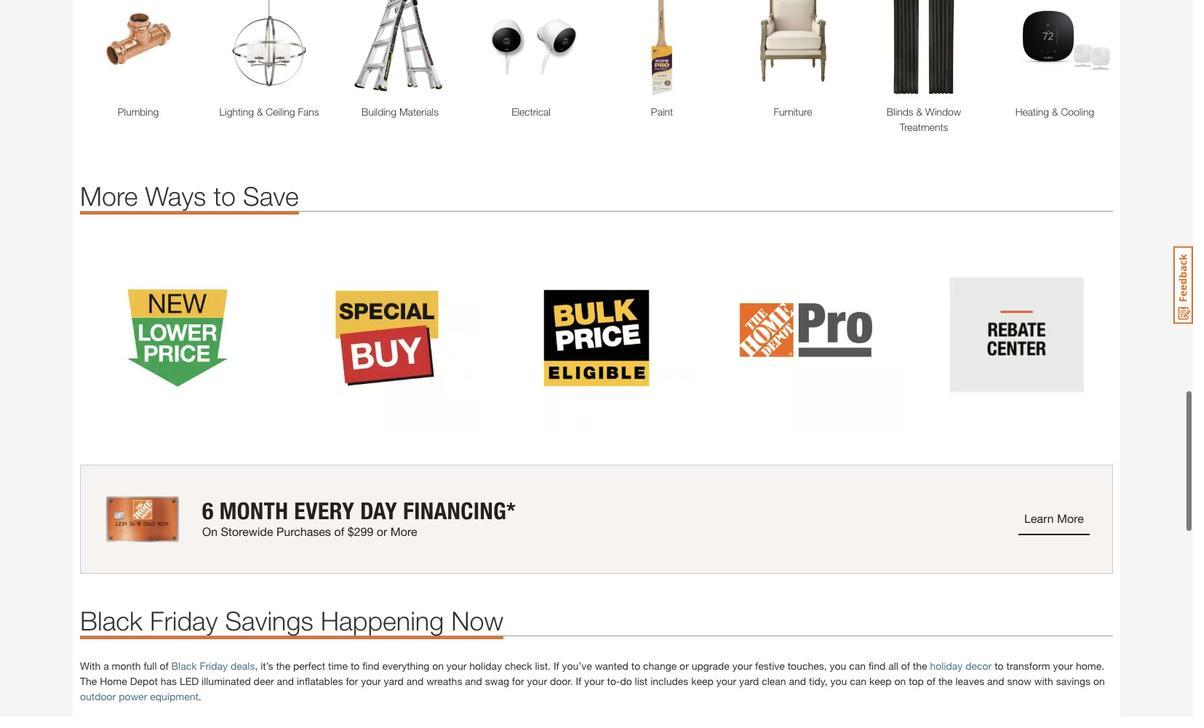 Task type: vqa. For each thing, say whether or not it's contained in the screenshot.
'using'
no



Task type: locate. For each thing, give the bounding box(es) containing it.
& up the treatments
[[917, 106, 923, 118]]

0 horizontal spatial black
[[80, 606, 143, 637]]

2 & from the left
[[917, 106, 923, 118]]

your right the inflatables
[[361, 676, 381, 688]]

1 horizontal spatial of
[[902, 660, 910, 673]]

to left save
[[214, 181, 236, 212]]

& for blinds
[[917, 106, 923, 118]]

you right 'touches,' at the bottom of the page
[[830, 660, 847, 673]]

time
[[328, 660, 348, 673]]

1 horizontal spatial holiday
[[930, 660, 963, 673]]

can right tidy,
[[850, 676, 867, 688]]

and
[[277, 676, 294, 688], [407, 676, 424, 688], [465, 676, 482, 688], [789, 676, 806, 688], [988, 676, 1005, 688]]

you right tidy,
[[831, 676, 847, 688]]

the down holiday decor link
[[939, 676, 953, 688]]

blinds & window treatments link
[[866, 104, 983, 135]]

find left all at the right bottom of page
[[869, 660, 886, 673]]

furniture link
[[735, 104, 852, 120]]

2 horizontal spatial &
[[1052, 106, 1059, 118]]

lighting & ceiling fans link
[[211, 104, 328, 120]]

building materials link
[[342, 104, 459, 120]]

you
[[830, 660, 847, 673], [831, 676, 847, 688]]

1 horizontal spatial the
[[913, 660, 928, 673]]

full
[[144, 660, 157, 673]]

0 vertical spatial black
[[80, 606, 143, 637]]

1 horizontal spatial yard
[[739, 676, 759, 688]]

yard left clean
[[739, 676, 759, 688]]

power
[[119, 691, 147, 703]]

2 horizontal spatial of
[[927, 676, 936, 688]]

black up led
[[171, 660, 197, 673]]

for down time
[[346, 676, 358, 688]]

electrical savings image
[[473, 0, 590, 97]]

and down decor
[[988, 676, 1005, 688]]

to
[[214, 181, 236, 212], [351, 660, 360, 673], [632, 660, 641, 673], [995, 660, 1004, 673]]

0 horizontal spatial yard
[[384, 676, 404, 688]]

home
[[100, 676, 127, 688]]

3 & from the left
[[1052, 106, 1059, 118]]

for
[[346, 676, 358, 688], [512, 676, 525, 688]]

and down 'touches,' at the bottom of the page
[[789, 676, 806, 688]]

list.
[[535, 660, 551, 673]]

&
[[257, 106, 263, 118], [917, 106, 923, 118], [1052, 106, 1059, 118]]

deals
[[231, 660, 255, 673]]

& left ceiling at the top of the page
[[257, 106, 263, 118]]

plumbing
[[118, 106, 159, 118]]

0 horizontal spatial &
[[257, 106, 263, 118]]

your
[[447, 660, 467, 673], [733, 660, 753, 673], [1054, 660, 1074, 673], [361, 676, 381, 688], [527, 676, 547, 688], [585, 676, 605, 688], [717, 676, 737, 688]]

& inside 'link'
[[257, 106, 263, 118]]

special buy image
[[290, 241, 485, 436]]

if down you've
[[576, 676, 582, 688]]

holiday
[[470, 660, 502, 673], [930, 660, 963, 673]]

of right top
[[927, 676, 936, 688]]

0 vertical spatial can
[[850, 660, 866, 673]]

and left swag
[[465, 676, 482, 688]]

wreaths
[[427, 676, 462, 688]]

& left the "cooling"
[[1052, 106, 1059, 118]]

if right "list."
[[554, 660, 559, 673]]

& for heating
[[1052, 106, 1059, 118]]

lighting & ceiling fans
[[219, 106, 319, 118]]

to-
[[607, 676, 620, 688]]

6 month every day financing* on storewide purchases of $299 or more. learn more image
[[80, 465, 1114, 574]]

1 vertical spatial friday
[[200, 660, 228, 673]]

0 horizontal spatial keep
[[692, 676, 714, 688]]

leaves
[[956, 676, 985, 688]]

paint
[[651, 106, 673, 118]]

holiday up leaves
[[930, 660, 963, 673]]

the
[[80, 676, 97, 688]]

perfect
[[293, 660, 325, 673]]

list
[[635, 676, 648, 688]]

and right deer
[[277, 676, 294, 688]]

0 horizontal spatial the
[[276, 660, 291, 673]]

has
[[161, 676, 177, 688]]

to right decor
[[995, 660, 1004, 673]]

1 vertical spatial black
[[171, 660, 197, 673]]

2 holiday from the left
[[930, 660, 963, 673]]

1 vertical spatial if
[[576, 676, 582, 688]]

of right the full
[[160, 660, 169, 673]]

can left all at the right bottom of page
[[850, 660, 866, 673]]

1 vertical spatial you
[[831, 676, 847, 688]]

or
[[680, 660, 689, 673]]

home depot pro image
[[709, 241, 904, 436]]

plumbing link
[[80, 104, 197, 120]]

change
[[643, 660, 677, 673]]

black
[[80, 606, 143, 637], [171, 660, 197, 673]]

holiday up swag
[[470, 660, 502, 673]]

depot
[[130, 676, 158, 688]]

.
[[199, 691, 201, 703]]

0 horizontal spatial for
[[346, 676, 358, 688]]

1 horizontal spatial for
[[512, 676, 525, 688]]

0 horizontal spatial of
[[160, 660, 169, 673]]

1 & from the left
[[257, 106, 263, 118]]

of
[[160, 660, 169, 673], [902, 660, 910, 673], [927, 676, 936, 688]]

fans
[[298, 106, 319, 118]]

the right it's
[[276, 660, 291, 673]]

1 find from the left
[[363, 660, 380, 673]]

1 vertical spatial can
[[850, 676, 867, 688]]

furniture savings image
[[735, 0, 852, 97]]

keep down upgrade
[[692, 676, 714, 688]]

1 holiday from the left
[[470, 660, 502, 673]]

0 vertical spatial you
[[830, 660, 847, 673]]

outdoor power equipment link
[[80, 691, 199, 703]]

materials
[[400, 106, 439, 118]]

on
[[432, 660, 444, 673], [895, 676, 906, 688], [1094, 676, 1105, 688]]

0 horizontal spatial if
[[554, 660, 559, 673]]

1 horizontal spatial find
[[869, 660, 886, 673]]

more ways to save
[[80, 181, 299, 212]]

2 and from the left
[[407, 676, 424, 688]]

keep down all at the right bottom of page
[[870, 676, 892, 688]]

the
[[276, 660, 291, 673], [913, 660, 928, 673], [939, 676, 953, 688]]

keep
[[692, 676, 714, 688], [870, 676, 892, 688]]

0 horizontal spatial find
[[363, 660, 380, 673]]

find right time
[[363, 660, 380, 673]]

and down everything
[[407, 676, 424, 688]]

0 horizontal spatial holiday
[[470, 660, 502, 673]]

your up savings
[[1054, 660, 1074, 673]]

yard down everything
[[384, 676, 404, 688]]

led
[[180, 676, 199, 688]]

illuminated
[[202, 676, 251, 688]]

home.
[[1076, 660, 1105, 673]]

door.
[[550, 676, 573, 688]]

ways
[[145, 181, 206, 212]]

on down home. at the right bottom of page
[[1094, 676, 1105, 688]]

yard
[[384, 676, 404, 688], [739, 676, 759, 688]]

month
[[112, 660, 141, 673]]

,
[[255, 660, 258, 673]]

the up top
[[913, 660, 928, 673]]

1 horizontal spatial if
[[576, 676, 582, 688]]

friday up illuminated
[[200, 660, 228, 673]]

can
[[850, 660, 866, 673], [850, 676, 867, 688]]

holiday decor link
[[930, 660, 992, 673]]

2 horizontal spatial the
[[939, 676, 953, 688]]

black friday savings happening now
[[80, 606, 504, 637]]

now
[[451, 606, 504, 637]]

friday
[[150, 606, 218, 637], [200, 660, 228, 673]]

black up the a
[[80, 606, 143, 637]]

new lower price image
[[80, 241, 275, 436]]

1 yard from the left
[[384, 676, 404, 688]]

for down check
[[512, 676, 525, 688]]

to inside to transform your home. the home depot has led illuminated deer and inflatables for your yard and wreaths and swag for your door. if your to-do list includes keep your yard clean and tidy, you can keep on top of the leaves and snow with savings on outdoor power equipment .
[[995, 660, 1004, 673]]

& inside blinds & window treatments
[[917, 106, 923, 118]]

electrical
[[512, 106, 551, 118]]

on left top
[[895, 676, 906, 688]]

find
[[363, 660, 380, 673], [869, 660, 886, 673]]

can inside to transform your home. the home depot has led illuminated deer and inflatables for your yard and wreaths and swag for your door. if your to-do list includes keep your yard clean and tidy, you can keep on top of the leaves and snow with savings on outdoor power equipment .
[[850, 676, 867, 688]]

on up "wreaths"
[[432, 660, 444, 673]]

1 horizontal spatial &
[[917, 106, 923, 118]]

friday up black friday deals link
[[150, 606, 218, 637]]

wanted
[[595, 660, 629, 673]]

save
[[243, 181, 299, 212]]

you inside to transform your home. the home depot has led illuminated deer and inflatables for your yard and wreaths and swag for your door. if your to-do list includes keep your yard clean and tidy, you can keep on top of the leaves and snow with savings on outdoor power equipment .
[[831, 676, 847, 688]]

1 horizontal spatial keep
[[870, 676, 892, 688]]

decor
[[966, 660, 992, 673]]

of inside to transform your home. the home depot has led illuminated deer and inflatables for your yard and wreaths and swag for your door. if your to-do list includes keep your yard clean and tidy, you can keep on top of the leaves and snow with savings on outdoor power equipment .
[[927, 676, 936, 688]]

of right all at the right bottom of page
[[902, 660, 910, 673]]

inflatables
[[297, 676, 343, 688]]

treatments
[[900, 121, 949, 133]]



Task type: describe. For each thing, give the bounding box(es) containing it.
festive
[[756, 660, 785, 673]]

5 and from the left
[[988, 676, 1005, 688]]

your left to-
[[585, 676, 605, 688]]

everything
[[382, 660, 430, 673]]

do
[[620, 676, 632, 688]]

with
[[80, 660, 101, 673]]

black friday deals link
[[171, 660, 255, 673]]

equipment
[[150, 691, 199, 703]]

rebate center image
[[919, 241, 1114, 436]]

feedback link image
[[1174, 246, 1194, 325]]

heating
[[1016, 106, 1050, 118]]

building materials
[[362, 106, 439, 118]]

you've
[[562, 660, 592, 673]]

1 keep from the left
[[692, 676, 714, 688]]

to right time
[[351, 660, 360, 673]]

your left festive
[[733, 660, 753, 673]]

2 yard from the left
[[739, 676, 759, 688]]

heating & cooling link
[[997, 104, 1114, 120]]

your up "wreaths"
[[447, 660, 467, 673]]

2 for from the left
[[512, 676, 525, 688]]

window
[[926, 106, 962, 118]]

paint savings image
[[604, 0, 721, 97]]

building material savings image
[[342, 0, 459, 97]]

1 for from the left
[[346, 676, 358, 688]]

plumbing image
[[80, 0, 197, 97]]

it's
[[261, 660, 273, 673]]

cooling
[[1061, 106, 1095, 118]]

more
[[80, 181, 138, 212]]

with
[[1035, 676, 1054, 688]]

a
[[103, 660, 109, 673]]

touches,
[[788, 660, 827, 673]]

includes
[[651, 676, 689, 688]]

check
[[505, 660, 532, 673]]

blinds
[[887, 106, 914, 118]]

& for lighting
[[257, 106, 263, 118]]

savings
[[1057, 676, 1091, 688]]

top
[[909, 676, 924, 688]]

2 find from the left
[[869, 660, 886, 673]]

0 vertical spatial friday
[[150, 606, 218, 637]]

electrical link
[[473, 104, 590, 120]]

with a month full of black friday deals , it's the perfect time to find everything on your holiday check list. if you've wanted to change or upgrade your festive touches, you can find all of the holiday decor
[[80, 660, 992, 673]]

lighting image
[[211, 0, 328, 97]]

deer
[[254, 676, 274, 688]]

upgrade
[[692, 660, 730, 673]]

swag
[[485, 676, 509, 688]]

3 and from the left
[[465, 676, 482, 688]]

1 horizontal spatial on
[[895, 676, 906, 688]]

heating & cooling
[[1016, 106, 1095, 118]]

if inside to transform your home. the home depot has led illuminated deer and inflatables for your yard and wreaths and swag for your door. if your to-do list includes keep your yard clean and tidy, you can keep on top of the leaves and snow with savings on outdoor power equipment .
[[576, 676, 582, 688]]

building
[[362, 106, 397, 118]]

0 vertical spatial if
[[554, 660, 559, 673]]

to transform your home. the home depot has led illuminated deer and inflatables for your yard and wreaths and swag for your door. if your to-do list includes keep your yard clean and tidy, you can keep on top of the leaves and snow with savings on outdoor power equipment .
[[80, 660, 1105, 703]]

4 and from the left
[[789, 676, 806, 688]]

lighting
[[219, 106, 254, 118]]

outdoor
[[80, 691, 116, 703]]

transform
[[1007, 660, 1051, 673]]

savings
[[225, 606, 314, 637]]

heating & cooling savings image
[[997, 0, 1114, 97]]

2 keep from the left
[[870, 676, 892, 688]]

bulk price image
[[499, 241, 694, 436]]

the inside to transform your home. the home depot has led illuminated deer and inflatables for your yard and wreaths and swag for your door. if your to-do list includes keep your yard clean and tidy, you can keep on top of the leaves and snow with savings on outdoor power equipment .
[[939, 676, 953, 688]]

ceiling
[[266, 106, 295, 118]]

2 horizontal spatial on
[[1094, 676, 1105, 688]]

happening
[[321, 606, 444, 637]]

snow
[[1008, 676, 1032, 688]]

1 and from the left
[[277, 676, 294, 688]]

1 horizontal spatial black
[[171, 660, 197, 673]]

blinds & window treatments
[[887, 106, 962, 133]]

to up list
[[632, 660, 641, 673]]

tidy,
[[809, 676, 828, 688]]

your down upgrade
[[717, 676, 737, 688]]

blinds & window treatment savings image
[[866, 0, 983, 97]]

0 horizontal spatial on
[[432, 660, 444, 673]]

paint link
[[604, 104, 721, 120]]

clean
[[762, 676, 786, 688]]

your down with a month full of black friday deals , it's the perfect time to find everything on your holiday check list. if you've wanted to change or upgrade your festive touches, you can find all of the holiday decor
[[527, 676, 547, 688]]

furniture
[[774, 106, 813, 118]]

all
[[889, 660, 899, 673]]



